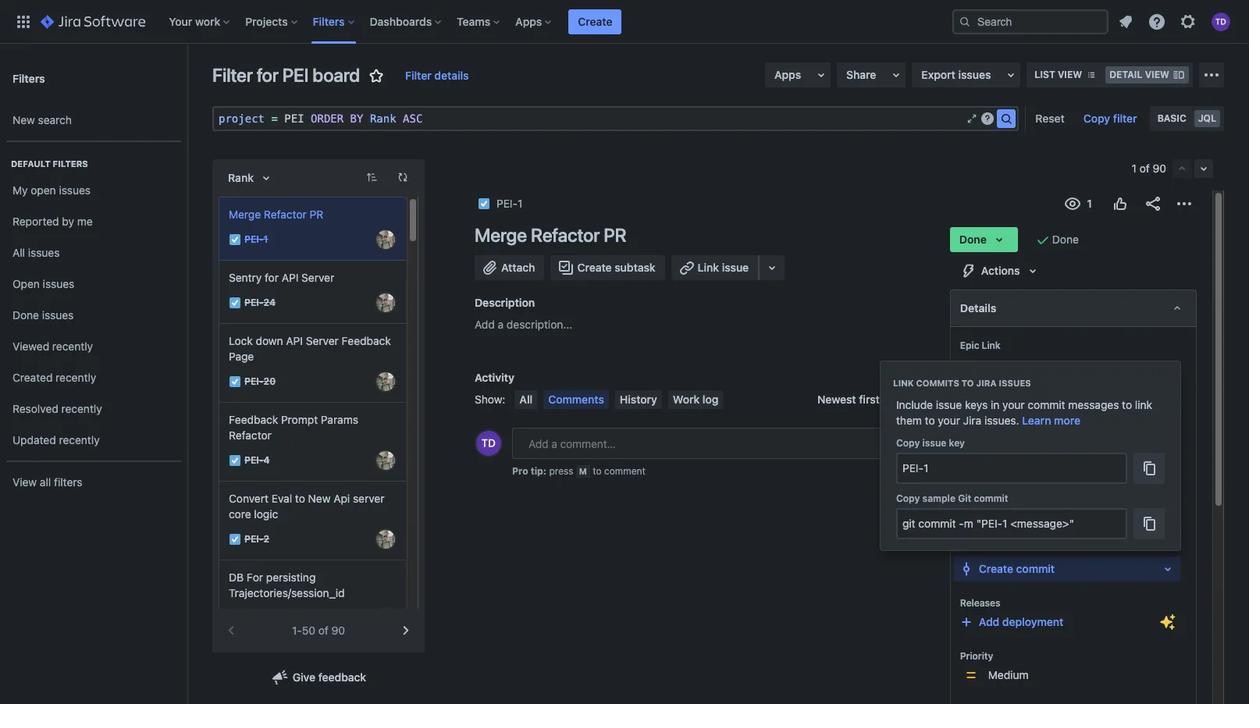 Task type: locate. For each thing, give the bounding box(es) containing it.
0 horizontal spatial all
[[12, 246, 25, 259]]

filters up the my open issues
[[53, 159, 88, 169]]

filters up new search
[[12, 71, 45, 85]]

issues
[[959, 68, 991, 81], [59, 183, 91, 196], [28, 246, 60, 259], [43, 277, 74, 290], [42, 308, 74, 321], [999, 378, 1031, 388]]

2 horizontal spatial 1
[[1132, 162, 1137, 175]]

attach
[[501, 261, 535, 274]]

1 horizontal spatial 1
[[518, 197, 523, 210]]

0 vertical spatial merge refactor pr
[[229, 208, 324, 221]]

open create commit dropdown image
[[1159, 560, 1178, 579]]

commit
[[1028, 398, 1066, 412], [974, 493, 1009, 504], [1016, 562, 1055, 576]]

create right apps dropdown button
[[578, 14, 613, 28]]

server
[[353, 492, 385, 505]]

0 vertical spatial me
[[77, 214, 93, 228]]

create for create commit
[[979, 562, 1014, 576]]

view for list view
[[1058, 69, 1083, 80]]

copy left sample
[[896, 493, 920, 504]]

server up lock down api server feedback page
[[302, 271, 334, 284]]

4 task image from the top
[[229, 533, 241, 546]]

view for detail view
[[1145, 69, 1170, 80]]

0 horizontal spatial done
[[12, 308, 39, 321]]

Copy sample Git commit field
[[898, 510, 1126, 538]]

apps right teams dropdown button in the left top of the page
[[516, 14, 542, 28]]

1 horizontal spatial merge refactor pr
[[475, 224, 627, 246]]

2 vertical spatial avery lamp image
[[376, 530, 395, 549]]

apps inside button
[[775, 68, 801, 81]]

1 vertical spatial copy
[[896, 437, 920, 449]]

pei- down sentry
[[244, 297, 264, 309]]

rank left order by image at the top left
[[228, 171, 254, 184]]

updated recently
[[12, 433, 100, 446]]

viewed
[[12, 339, 49, 353]]

pei- for feedback prompt params refactor
[[244, 455, 264, 467]]

90 right 50
[[332, 624, 345, 637]]

0 vertical spatial new
[[12, 113, 35, 126]]

link inside button
[[698, 261, 719, 274]]

1 vertical spatial avery lamp image
[[376, 451, 395, 470]]

learn more
[[1022, 414, 1081, 427]]

refactor up "done issue: pei-1" element
[[264, 208, 307, 221]]

create for create subtask
[[577, 261, 612, 274]]

task image left pei-1 link
[[478, 198, 490, 210]]

0 vertical spatial avery lamp image
[[376, 294, 395, 312]]

1 up attach
[[518, 197, 523, 210]]

1 horizontal spatial pei-1
[[497, 197, 523, 210]]

create down development
[[979, 537, 1014, 551]]

copy icon image down link
[[1140, 459, 1159, 478]]

1 vertical spatial all
[[520, 393, 533, 406]]

1-50 of 90
[[292, 624, 345, 637]]

recently
[[52, 339, 93, 353], [56, 371, 96, 384], [61, 402, 102, 415], [59, 433, 100, 446]]

0 vertical spatial filters
[[53, 159, 88, 169]]

merge refactor pr down copy link to issue icon
[[475, 224, 627, 246]]

search image
[[959, 15, 971, 28]]

0 horizontal spatial view
[[1058, 69, 1083, 80]]

1 horizontal spatial 90
[[1153, 162, 1167, 175]]

1 horizontal spatial link
[[893, 378, 914, 388]]

task image for sentry for api server
[[229, 297, 241, 309]]

task image
[[229, 233, 241, 246], [229, 297, 241, 309], [229, 454, 241, 467], [229, 533, 241, 546]]

copy down them at the right of page
[[896, 437, 920, 449]]

convert
[[229, 492, 269, 505]]

issue inside button
[[722, 261, 749, 274]]

1 horizontal spatial task image
[[478, 198, 490, 210]]

link up newest first icon
[[893, 378, 914, 388]]

pro
[[512, 465, 528, 477]]

server inside lock down api server feedback page
[[306, 334, 339, 348]]

1 horizontal spatial view
[[1145, 69, 1170, 80]]

jira software image
[[41, 12, 145, 31], [41, 12, 145, 31]]

sidebar navigation image
[[170, 62, 205, 94]]

done down open
[[12, 308, 39, 321]]

0 vertical spatial of
[[1140, 162, 1150, 175]]

me for reported by me
[[77, 214, 93, 228]]

2 vertical spatial copy
[[896, 493, 920, 504]]

rank
[[370, 112, 396, 125], [228, 171, 254, 184]]

menu bar
[[512, 390, 727, 409]]

create down create branch
[[979, 562, 1014, 576]]

0 horizontal spatial rank
[[228, 171, 254, 184]]

all for all issues
[[12, 246, 25, 259]]

2 vertical spatial refactor
[[229, 429, 272, 442]]

pei- for merge refactor pr
[[244, 234, 264, 246]]

1 horizontal spatial new
[[308, 492, 331, 505]]

copy sample git commit
[[896, 493, 1009, 504]]

2 vertical spatial issue
[[923, 437, 947, 449]]

pei left board
[[283, 64, 309, 86]]

1 copy icon image from the top
[[1140, 459, 1159, 478]]

merge refactor pr up "done issue: pei-1" element
[[229, 208, 324, 221]]

apps button
[[511, 9, 558, 34]]

link right epic
[[982, 340, 1001, 351]]

pr up create subtask at the top
[[604, 224, 627, 246]]

create left subtask
[[577, 261, 612, 274]]

new search link
[[6, 105, 181, 136]]

avery lamp image
[[376, 230, 395, 249], [376, 373, 395, 391]]

prompt
[[281, 413, 318, 426]]

1 vertical spatial commit
[[974, 493, 1009, 504]]

pei inside jql query field
[[284, 112, 304, 125]]

1 horizontal spatial me
[[1010, 434, 1026, 447]]

2 copy icon image from the top
[[1140, 515, 1159, 533]]

1 vertical spatial pei-1
[[244, 234, 268, 246]]

0 vertical spatial server
[[302, 271, 334, 284]]

epic
[[960, 340, 980, 351]]

1 vertical spatial pr
[[604, 224, 627, 246]]

filters button
[[308, 9, 360, 34]]

1 avery lamp image from the top
[[376, 294, 395, 312]]

1 vertical spatial feedback
[[229, 413, 278, 426]]

1 vertical spatial merge
[[475, 224, 527, 246]]

create
[[578, 14, 613, 28], [577, 261, 612, 274], [979, 537, 1014, 551], [979, 562, 1014, 576]]

sample
[[923, 493, 956, 504]]

Add a comment… field
[[512, 428, 905, 459]]

pei right =
[[284, 112, 304, 125]]

0 vertical spatial filters
[[313, 14, 345, 28]]

done issue: pei-24 element
[[244, 296, 276, 310]]

open
[[31, 183, 56, 196]]

newest first button
[[808, 390, 905, 409]]

recently up created recently
[[52, 339, 93, 353]]

api inside lock down api server feedback page
[[286, 334, 303, 348]]

2 view from the left
[[1145, 69, 1170, 80]]

issue inside include issue keys in your commit messages to link them to your jira issues.
[[936, 398, 962, 412]]

3 task image from the top
[[229, 454, 241, 467]]

filter for pei board
[[212, 64, 360, 86]]

new left api at the bottom
[[308, 492, 331, 505]]

filter inside "dropdown button"
[[405, 69, 432, 82]]

reset
[[1036, 112, 1065, 125]]

all issues link
[[6, 237, 181, 269]]

server right down
[[306, 334, 339, 348]]

releases
[[960, 597, 1001, 609]]

0 horizontal spatial apps
[[516, 14, 542, 28]]

issues inside 'button'
[[959, 68, 991, 81]]

avery lamp image
[[376, 294, 395, 312], [376, 451, 395, 470], [376, 530, 395, 549]]

link for commits
[[893, 378, 914, 388]]

lock
[[229, 334, 253, 348]]

pei- for convert eval to new api server core logic
[[244, 534, 264, 545]]

link issue button
[[671, 255, 760, 280]]

apps inside dropdown button
[[516, 14, 542, 28]]

view
[[1058, 69, 1083, 80], [1145, 69, 1170, 80]]

0 horizontal spatial pr
[[310, 208, 324, 221]]

create inside dropdown button
[[979, 562, 1014, 576]]

deployment
[[1003, 615, 1064, 629]]

task image left done issue: pei-2 element
[[229, 533, 241, 546]]

issue left key
[[923, 437, 947, 449]]

copy for copy issue key
[[896, 437, 920, 449]]

1 avery lamp image from the top
[[376, 230, 395, 249]]

to right the eval
[[295, 492, 305, 505]]

rank right "by"
[[370, 112, 396, 125]]

issues inside 'link'
[[42, 308, 74, 321]]

merge
[[229, 208, 261, 221], [475, 224, 527, 246]]

0 vertical spatial rank
[[370, 112, 396, 125]]

1 horizontal spatial of
[[1140, 162, 1150, 175]]

recently down resolved recently link
[[59, 433, 100, 446]]

1 vertical spatial me
[[1010, 434, 1026, 447]]

issue for link
[[722, 261, 749, 274]]

share
[[847, 68, 877, 81]]

for up 24
[[265, 271, 279, 284]]

1 vertical spatial new
[[308, 492, 331, 505]]

issues inside group
[[999, 378, 1031, 388]]

filters
[[313, 14, 345, 28], [12, 71, 45, 85]]

all inside default filters group
[[12, 246, 25, 259]]

1 horizontal spatial all
[[520, 393, 533, 406]]

link commits to jira issues
[[893, 378, 1031, 388]]

newest first image
[[883, 394, 896, 406]]

vote options: no one has voted for this issue yet. image
[[1111, 194, 1130, 213]]

jira up assignee
[[976, 378, 997, 388]]

pei for =
[[284, 112, 304, 125]]

2 avery lamp image from the top
[[376, 373, 395, 391]]

view right 'list'
[[1058, 69, 1083, 80]]

filters
[[53, 159, 88, 169], [54, 475, 82, 489]]

0 vertical spatial pei-1
[[497, 197, 523, 210]]

add a description...
[[475, 318, 573, 331]]

1 vertical spatial filters
[[12, 71, 45, 85]]

1 horizontal spatial rank
[[370, 112, 396, 125]]

0 vertical spatial merge
[[229, 208, 261, 221]]

pei- up convert
[[244, 455, 264, 467]]

for for sentry
[[265, 271, 279, 284]]

0 vertical spatial apps
[[516, 14, 542, 28]]

keys
[[965, 398, 988, 412]]

commit up development
[[974, 493, 1009, 504]]

done issues link
[[6, 300, 181, 331]]

pr up sentry for api server
[[310, 208, 324, 221]]

0 vertical spatial api
[[282, 271, 299, 284]]

0 horizontal spatial task image
[[229, 376, 241, 388]]

of
[[1140, 162, 1150, 175], [318, 624, 329, 637]]

0 vertical spatial pei
[[283, 64, 309, 86]]

api for down
[[286, 334, 303, 348]]

filter up project
[[212, 64, 253, 86]]

sentry
[[229, 271, 262, 284]]

copy filter button
[[1074, 106, 1147, 131]]

commit up learn more
[[1028, 398, 1066, 412]]

commits
[[916, 378, 960, 388]]

branch
[[1016, 537, 1053, 551]]

for up =
[[257, 64, 279, 86]]

newest
[[818, 393, 856, 406]]

feedback inside lock down api server feedback page
[[342, 334, 391, 348]]

banner
[[0, 0, 1249, 44]]

next page image
[[397, 622, 415, 640]]

merge down pei-1 link
[[475, 224, 527, 246]]

0 vertical spatial link
[[698, 261, 719, 274]]

me inside default filters group
[[77, 214, 93, 228]]

0 horizontal spatial filter
[[212, 64, 253, 86]]

0 horizontal spatial feedback
[[229, 413, 278, 426]]

0 horizontal spatial new
[[12, 113, 35, 126]]

0 vertical spatial copy icon image
[[1140, 459, 1159, 478]]

1 horizontal spatial filters
[[313, 14, 345, 28]]

to inside button
[[997, 434, 1007, 447]]

0 vertical spatial your
[[1003, 398, 1025, 412]]

add
[[475, 318, 495, 331], [979, 615, 1000, 629]]

to down 'issues.'
[[997, 434, 1007, 447]]

0 vertical spatial commit
[[1028, 398, 1066, 412]]

avery lamp image for merge refactor pr
[[376, 230, 395, 249]]

1 horizontal spatial filter
[[405, 69, 432, 82]]

0 horizontal spatial link
[[698, 261, 719, 274]]

detail
[[1110, 69, 1143, 80]]

task image left "done issue: pei-1" element
[[229, 233, 241, 246]]

actions button
[[950, 258, 1052, 283]]

1 vertical spatial api
[[286, 334, 303, 348]]

sentry for api server
[[229, 271, 334, 284]]

all
[[12, 246, 25, 259], [520, 393, 533, 406]]

export issues button
[[912, 62, 1021, 87]]

0 vertical spatial feedback
[[342, 334, 391, 348]]

0 vertical spatial copy
[[1084, 112, 1111, 125]]

copy inside button
[[1084, 112, 1111, 125]]

view right detail
[[1145, 69, 1170, 80]]

copy icon image up "open create commit dropdown" icon
[[1140, 515, 1159, 533]]

list
[[1035, 69, 1056, 80]]

1 vertical spatial filters
[[54, 475, 82, 489]]

your work button
[[164, 9, 236, 34]]

filters right all
[[54, 475, 82, 489]]

1 vertical spatial add
[[979, 615, 1000, 629]]

pei- up sentry
[[244, 234, 264, 246]]

issue left link web pages and more image
[[722, 261, 749, 274]]

avery lamp image for sentry for api server
[[376, 294, 395, 312]]

merge up "done issue: pei-1" element
[[229, 208, 261, 221]]

recently for resolved recently
[[61, 402, 102, 415]]

press
[[549, 465, 574, 477]]

me inside button
[[1010, 434, 1026, 447]]

your up key
[[938, 414, 960, 427]]

filters up board
[[313, 14, 345, 28]]

comments
[[548, 393, 604, 406]]

viewed recently
[[12, 339, 93, 353]]

all inside button
[[520, 393, 533, 406]]

1 up sentry for api server
[[264, 234, 268, 246]]

1 vertical spatial apps
[[775, 68, 801, 81]]

api
[[334, 492, 350, 505]]

0 horizontal spatial pei-1
[[244, 234, 268, 246]]

2 avery lamp image from the top
[[376, 451, 395, 470]]

task image left done issue: pei-20 element
[[229, 376, 241, 388]]

reset button
[[1026, 106, 1074, 131]]

logic
[[254, 508, 278, 521]]

pei-20
[[244, 376, 276, 388]]

me for assign to me
[[1010, 434, 1026, 447]]

db for persisting trajectories/session_id
[[229, 571, 345, 600]]

refactor down copy link to issue icon
[[531, 224, 600, 246]]

1 vertical spatial of
[[318, 624, 329, 637]]

recently down viewed recently link
[[56, 371, 96, 384]]

profile image of tariq douglas image
[[476, 431, 501, 456]]

recently for updated recently
[[59, 433, 100, 446]]

task image
[[478, 198, 490, 210], [229, 376, 241, 388]]

viewed recently link
[[6, 331, 181, 362]]

your
[[1003, 398, 1025, 412], [938, 414, 960, 427]]

issue down commits
[[936, 398, 962, 412]]

add left a
[[475, 318, 495, 331]]

recently for created recently
[[56, 371, 96, 384]]

all up open
[[12, 246, 25, 259]]

primary element
[[9, 0, 953, 43]]

history button
[[615, 390, 662, 409]]

assign to me
[[960, 434, 1026, 447]]

pei-1 up attach "button"
[[497, 197, 523, 210]]

3 avery lamp image from the top
[[376, 530, 395, 549]]

task image left done issue: pei-4 element
[[229, 454, 241, 467]]

refactor up pei-4
[[229, 429, 272, 442]]

1 vertical spatial copy icon image
[[1140, 515, 1159, 533]]

1 vertical spatial server
[[306, 334, 339, 348]]

task image left done issue: pei-24 element
[[229, 297, 241, 309]]

star filter for pei board image
[[367, 66, 386, 85]]

default
[[11, 159, 51, 169]]

me right by
[[77, 214, 93, 228]]

pei-1 up sentry
[[244, 234, 268, 246]]

more
[[1054, 414, 1081, 427]]

1 vertical spatial pei
[[284, 112, 304, 125]]

feedback inside feedback prompt params refactor
[[229, 413, 278, 426]]

copy left the filter
[[1084, 112, 1111, 125]]

0 horizontal spatial add
[[475, 318, 495, 331]]

1 vertical spatial jira
[[963, 414, 982, 427]]

0 vertical spatial pr
[[310, 208, 324, 221]]

2 horizontal spatial link
[[982, 340, 1001, 351]]

all right the show:
[[520, 393, 533, 406]]

1 vertical spatial task image
[[229, 376, 241, 388]]

add inside dropdown button
[[979, 615, 1000, 629]]

link for issue
[[698, 261, 719, 274]]

feedback
[[342, 334, 391, 348], [229, 413, 278, 426]]

jira down the keys
[[963, 414, 982, 427]]

feedback
[[318, 671, 366, 684]]

details
[[960, 301, 997, 315]]

teams button
[[452, 9, 506, 34]]

show:
[[475, 393, 506, 406]]

of up share image at the right top of page
[[1140, 162, 1150, 175]]

for
[[247, 571, 263, 584]]

pei for for
[[283, 64, 309, 86]]

sort ascending image
[[365, 171, 378, 184]]

pei- down logic
[[244, 534, 264, 545]]

0 vertical spatial 1
[[1132, 162, 1137, 175]]

api right sentry
[[282, 271, 299, 284]]

1 horizontal spatial apps
[[775, 68, 801, 81]]

me down 'issues.'
[[1010, 434, 1026, 447]]

settings image
[[1179, 12, 1198, 31]]

commit down branch
[[1016, 562, 1055, 576]]

recently down created recently link on the left bottom of the page
[[61, 402, 102, 415]]

1 vertical spatial 90
[[332, 624, 345, 637]]

your right 'in'
[[1003, 398, 1025, 412]]

give feedback
[[293, 671, 366, 684]]

1 down the filter
[[1132, 162, 1137, 175]]

1 view from the left
[[1058, 69, 1083, 80]]

0 vertical spatial avery lamp image
[[376, 230, 395, 249]]

m
[[579, 466, 587, 476]]

link
[[698, 261, 719, 274], [982, 340, 1001, 351], [893, 378, 914, 388]]

done up details element
[[1053, 233, 1079, 246]]

resolved recently
[[12, 402, 102, 415]]

trajectories/session_id
[[229, 586, 345, 600]]

0 vertical spatial all
[[12, 246, 25, 259]]

0 vertical spatial task image
[[478, 198, 490, 210]]

issue for copy
[[923, 437, 947, 449]]

1 vertical spatial link
[[982, 340, 1001, 351]]

resolved
[[12, 402, 58, 415]]

link left link web pages and more image
[[698, 261, 719, 274]]

commit inside create commit dropdown button
[[1016, 562, 1055, 576]]

of right 50
[[318, 624, 329, 637]]

copy icon image
[[1140, 459, 1159, 478], [1140, 515, 1159, 533]]

created
[[12, 371, 53, 384]]

filter left details
[[405, 69, 432, 82]]

0 vertical spatial issue
[[722, 261, 749, 274]]

apps left the open pluggable items dropdown 'icon'
[[775, 68, 801, 81]]

details element
[[950, 290, 1197, 327]]

link inside group
[[893, 378, 914, 388]]

0 horizontal spatial of
[[318, 624, 329, 637]]

your profile and settings image
[[1212, 12, 1231, 31]]

task image for merge refactor pr
[[229, 233, 241, 246]]

0 vertical spatial add
[[475, 318, 495, 331]]

lock down api server feedback page
[[229, 334, 391, 363]]

90 up share image at the right top of page
[[1153, 162, 1167, 175]]

reported by me
[[12, 214, 93, 228]]

create inside 'primary' element
[[578, 14, 613, 28]]

2 vertical spatial commit
[[1016, 562, 1055, 576]]

1 task image from the top
[[229, 233, 241, 246]]

api right down
[[286, 334, 303, 348]]

filters inside popup button
[[313, 14, 345, 28]]

pei- down page on the left of the page
[[244, 376, 264, 388]]

0 horizontal spatial 1
[[264, 234, 268, 246]]

detail view
[[1110, 69, 1170, 80]]

done issue: pei-2 element
[[244, 533, 270, 546]]

done up actions
[[960, 233, 987, 246]]

2 task image from the top
[[229, 297, 241, 309]]

1 vertical spatial rank
[[228, 171, 254, 184]]

new left "search"
[[12, 113, 35, 126]]

1 vertical spatial issue
[[936, 398, 962, 412]]

avery lamp image for convert eval to new api server core logic
[[376, 530, 395, 549]]

add down releases
[[979, 615, 1000, 629]]

1 vertical spatial 1
[[518, 197, 523, 210]]



Task type: describe. For each thing, give the bounding box(es) containing it.
created recently
[[12, 371, 96, 384]]

commit inside include issue keys in your commit messages to link them to your jira issues.
[[1028, 398, 1066, 412]]

issues for export issues
[[959, 68, 991, 81]]

server for down
[[306, 334, 339, 348]]

create subtask
[[577, 261, 656, 274]]

syntax help image
[[982, 112, 994, 125]]

persisting
[[266, 571, 316, 584]]

pei- left copy link to issue icon
[[497, 197, 518, 210]]

work
[[673, 393, 700, 406]]

1 horizontal spatial merge
[[475, 224, 527, 246]]

import and bulk change issues; go back to the old issue search image
[[1203, 66, 1221, 84]]

history
[[620, 393, 657, 406]]

server for for
[[302, 271, 334, 284]]

done issues
[[12, 308, 74, 321]]

details
[[434, 69, 469, 82]]

open share dialog image
[[887, 66, 906, 84]]

1 vertical spatial refactor
[[531, 224, 600, 246]]

learn more link
[[1022, 413, 1081, 429]]

log
[[703, 393, 719, 406]]

api for for
[[282, 271, 299, 284]]

refresh image
[[397, 171, 409, 184]]

view all filters
[[12, 475, 82, 489]]

key
[[949, 437, 965, 449]]

pei-2
[[244, 534, 270, 545]]

issues.
[[985, 414, 1020, 427]]

copy for copy filter
[[1084, 112, 1111, 125]]

by
[[350, 112, 364, 125]]

activity
[[475, 371, 515, 384]]

create button
[[569, 9, 622, 34]]

done button
[[950, 227, 1018, 252]]

create for create branch
[[979, 537, 1014, 551]]

0 horizontal spatial 90
[[332, 624, 345, 637]]

pei- for sentry for api server
[[244, 297, 264, 309]]

4
[[264, 455, 270, 467]]

default filters group
[[6, 142, 181, 461]]

filters inside group
[[53, 159, 88, 169]]

copy for copy sample git commit
[[896, 493, 920, 504]]

to down none
[[962, 378, 974, 388]]

avery lamp image for feedback prompt params refactor
[[376, 451, 395, 470]]

work log button
[[668, 390, 723, 409]]

pei-24
[[244, 297, 276, 309]]

issues for open issues
[[43, 277, 74, 290]]

first
[[859, 393, 880, 406]]

2 horizontal spatial done
[[1053, 233, 1079, 246]]

copy icon image for copy sample git commit
[[1140, 515, 1159, 533]]

appswitcher icon image
[[14, 12, 33, 31]]

0 horizontal spatial filters
[[12, 71, 45, 85]]

created recently link
[[6, 362, 181, 394]]

order
[[311, 112, 344, 125]]

give feedback button
[[261, 665, 376, 690]]

add for add deployment
[[979, 615, 1000, 629]]

copy icon image for copy issue key
[[1140, 459, 1159, 478]]

description...
[[507, 318, 573, 331]]

new search
[[12, 113, 72, 126]]

link commits to jira issues group
[[881, 362, 1181, 551]]

all
[[40, 475, 51, 489]]

1 horizontal spatial pr
[[604, 224, 627, 246]]

pei-4
[[244, 455, 270, 467]]

0 horizontal spatial merge
[[229, 208, 261, 221]]

for for filter
[[257, 64, 279, 86]]

create for create
[[578, 14, 613, 28]]

1 of 90
[[1132, 162, 1167, 175]]

copy link to issue image
[[520, 197, 532, 209]]

notifications image
[[1117, 12, 1135, 31]]

JQL query field
[[214, 108, 966, 130]]

link issue
[[698, 261, 749, 274]]

1 vertical spatial merge refactor pr
[[475, 224, 627, 246]]

asc
[[403, 112, 423, 125]]

priority
[[960, 651, 994, 662]]

done inside dropdown button
[[960, 233, 987, 246]]

to inside convert eval to new api server core logic
[[295, 492, 305, 505]]

0 horizontal spatial merge refactor pr
[[229, 208, 324, 221]]

banner containing your work
[[0, 0, 1249, 44]]

basic
[[1158, 112, 1187, 124]]

rank inside jql query field
[[370, 112, 396, 125]]

apps button
[[765, 62, 831, 87]]

link
[[1135, 398, 1153, 412]]

all button
[[515, 390, 537, 409]]

20
[[264, 376, 276, 388]]

add for add a description...
[[475, 318, 495, 331]]

avery lamp image for lock down api server feedback page
[[376, 373, 395, 391]]

50
[[302, 624, 315, 637]]

create commit button
[[954, 557, 1181, 582]]

assignee
[[960, 393, 1002, 405]]

view
[[12, 475, 37, 489]]

subtask
[[615, 261, 656, 274]]

priority pin to top. only you can see pinned fields. image
[[997, 651, 1009, 663]]

list view
[[1035, 69, 1083, 80]]

export
[[922, 68, 956, 81]]

projects button
[[241, 9, 303, 34]]

them
[[896, 414, 922, 427]]

pei- for lock down api server feedback page
[[244, 376, 264, 388]]

done inside 'link'
[[12, 308, 39, 321]]

issue for include
[[936, 398, 962, 412]]

24
[[264, 297, 276, 309]]

Search field
[[953, 9, 1109, 34]]

description
[[475, 296, 535, 309]]

task image for feedback prompt params refactor
[[229, 454, 241, 467]]

a
[[498, 318, 504, 331]]

task image for convert eval to new api server core logic
[[229, 533, 241, 546]]

give
[[293, 671, 316, 684]]

recently for viewed recently
[[52, 339, 93, 353]]

1 vertical spatial your
[[938, 414, 960, 427]]

issues for done issues
[[42, 308, 74, 321]]

share image
[[1144, 194, 1163, 213]]

help image
[[1148, 12, 1167, 31]]

filter for filter details
[[405, 69, 432, 82]]

to left link
[[1122, 398, 1132, 412]]

create commit
[[979, 562, 1055, 576]]

open
[[12, 277, 40, 290]]

to right 'm'
[[593, 465, 602, 477]]

create branch link
[[954, 532, 1161, 557]]

to right them at the right of page
[[925, 414, 935, 427]]

your
[[169, 14, 192, 28]]

project = pei order by rank asc
[[219, 112, 423, 125]]

board
[[313, 64, 360, 86]]

2
[[264, 534, 270, 545]]

medium
[[989, 668, 1029, 682]]

menu bar containing all
[[512, 390, 727, 409]]

create subtask button
[[551, 255, 665, 280]]

my
[[12, 183, 28, 196]]

filter for filter for pei board
[[212, 64, 253, 86]]

open pluggable items dropdown image
[[812, 66, 831, 84]]

export issues
[[922, 68, 991, 81]]

editor image
[[966, 112, 979, 125]]

my open issues
[[12, 183, 91, 196]]

filter
[[1113, 112, 1138, 125]]

assign
[[960, 434, 994, 447]]

rank inside dropdown button
[[228, 171, 254, 184]]

epic link
[[960, 340, 1001, 351]]

new inside convert eval to new api server core logic
[[308, 492, 331, 505]]

search image
[[997, 109, 1016, 128]]

all for all
[[520, 393, 533, 406]]

2 vertical spatial 1
[[264, 234, 268, 246]]

view all filters link
[[6, 467, 181, 498]]

comment
[[604, 465, 646, 477]]

order by image
[[257, 169, 276, 187]]

page
[[229, 350, 254, 363]]

issues for all issues
[[28, 246, 60, 259]]

work log
[[673, 393, 719, 406]]

done issue: pei-1 element
[[244, 233, 268, 246]]

eval
[[272, 492, 292, 505]]

copy filter
[[1084, 112, 1138, 125]]

open export issues dropdown image
[[1002, 66, 1021, 84]]

0 vertical spatial jira
[[976, 378, 997, 388]]

done image
[[1034, 230, 1053, 249]]

refactor inside feedback prompt params refactor
[[229, 429, 272, 442]]

pro tip: press m to comment
[[512, 465, 646, 477]]

0 vertical spatial refactor
[[264, 208, 307, 221]]

actions image
[[1175, 194, 1194, 213]]

0 vertical spatial 90
[[1153, 162, 1167, 175]]

jira inside include issue keys in your commit messages to link them to your jira issues.
[[963, 414, 982, 427]]

work
[[195, 14, 220, 28]]

done issue: pei-4 element
[[244, 454, 270, 467]]

Copy issue key field
[[898, 454, 1126, 483]]

none
[[960, 358, 987, 371]]

link web pages and more image
[[763, 258, 782, 277]]

done issue: pei-20 element
[[244, 375, 276, 389]]

development
[[960, 518, 1020, 529]]

search
[[38, 113, 72, 126]]



Task type: vqa. For each thing, say whether or not it's contained in the screenshot.


